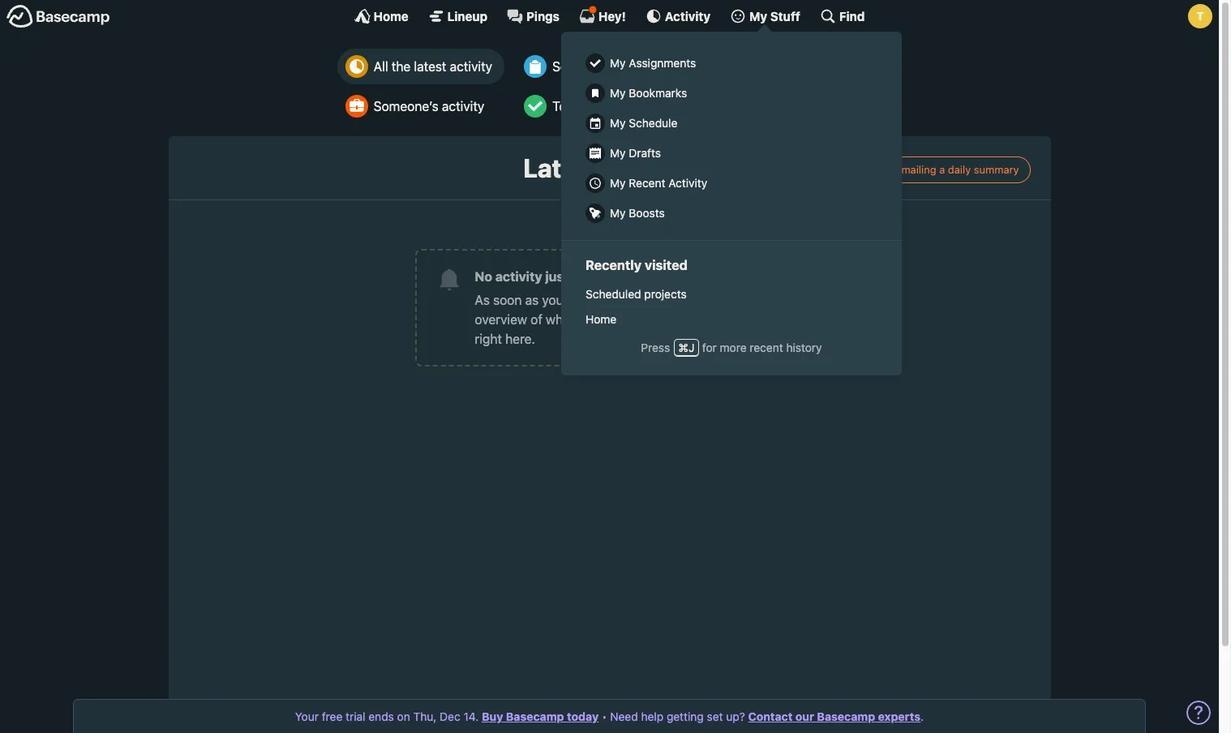 Task type: locate. For each thing, give the bounding box(es) containing it.
recently
[[585, 257, 641, 273]]

daily
[[948, 163, 971, 176]]

1 you from the left
[[542, 293, 563, 308]]

person report image
[[345, 95, 368, 118]]

0 horizontal spatial someone's
[[374, 99, 438, 114]]

on
[[397, 710, 410, 723]]

my boosts
[[609, 206, 664, 220]]

my drafts
[[609, 146, 661, 160]]

you left 'can'
[[679, 293, 700, 308]]

get
[[567, 293, 586, 308], [728, 293, 747, 308]]

find button
[[820, 8, 865, 24]]

basecamp right buy
[[506, 710, 564, 723]]

1 horizontal spatial you
[[679, 293, 700, 308]]

1 horizontal spatial get
[[728, 293, 747, 308]]

0 horizontal spatial the
[[392, 59, 411, 74]]

overview
[[475, 313, 527, 327]]

my down someone's assignments link
[[609, 86, 625, 100]]

someone's for someone's activity
[[374, 99, 438, 114]]

to-dos added & completed
[[552, 99, 713, 114]]

1 horizontal spatial home link
[[577, 307, 885, 332]]

activity up soon at the left
[[495, 270, 542, 284]]

2 vertical spatial activity
[[495, 270, 542, 284]]

your free trial ends on thu, dec 14. buy basecamp today • need help getting set up? contact our basecamp experts .
[[295, 710, 924, 723]]

1 horizontal spatial the
[[589, 293, 608, 308]]

home link up more
[[577, 307, 885, 332]]

basecamp right our in the bottom of the page
[[817, 710, 875, 723]]

all the latest activity
[[374, 59, 492, 74]]

can
[[703, 293, 725, 308]]

1 horizontal spatial home
[[585, 312, 616, 326]]

the
[[392, 59, 411, 74], [589, 293, 608, 308]]

someone's down all the latest activity link
[[374, 99, 438, 114]]

my assignments link
[[577, 48, 885, 78]]

the inside as soon as you get the ball rolling, you can get an overview of what's happening across basecamp right here.
[[589, 293, 608, 308]]

•
[[602, 710, 607, 723]]

someone's
[[552, 59, 617, 74], [374, 99, 438, 114]]

activity
[[450, 59, 492, 74], [442, 99, 484, 114], [495, 270, 542, 284]]

recently visited
[[585, 257, 687, 273]]

my for my bookmarks
[[609, 86, 625, 100]]

just
[[545, 270, 569, 284]]

activity inside activity link
[[665, 9, 710, 23]]

activity down all the latest activity
[[442, 99, 484, 114]]

2 you from the left
[[679, 293, 700, 308]]

1 horizontal spatial someone's
[[552, 59, 617, 74]]

home down scheduled
[[585, 312, 616, 326]]

my inside 'link'
[[609, 146, 625, 160]]

my for my drafts
[[609, 146, 625, 160]]

0 horizontal spatial home
[[374, 9, 408, 23]]

emailing
[[895, 163, 936, 176]]

home up 'all'
[[374, 9, 408, 23]]

my assignments
[[609, 56, 696, 70]]

all the latest activity link
[[337, 49, 504, 84]]

buy basecamp today link
[[482, 710, 599, 723]]

0 horizontal spatial you
[[542, 293, 563, 308]]

1 vertical spatial activity
[[442, 99, 484, 114]]

reports image
[[745, 55, 767, 78]]

bookmarks
[[628, 86, 687, 100]]

the right 'all'
[[392, 59, 411, 74]]

activity report image
[[345, 55, 368, 78]]

my left stuff
[[749, 9, 767, 23]]

no activity just yet
[[475, 270, 592, 284]]

across
[[653, 313, 692, 327]]

home link
[[354, 8, 408, 24], [577, 307, 885, 332]]

latest
[[414, 59, 446, 74]]

activity right latest
[[450, 59, 492, 74]]

basecamp down 'can'
[[695, 313, 757, 327]]

what's
[[546, 313, 584, 327]]

my down added
[[609, 116, 625, 130]]

visited
[[644, 257, 687, 273]]

1 vertical spatial someone's
[[374, 99, 438, 114]]

contact
[[748, 710, 793, 723]]

1 vertical spatial the
[[589, 293, 608, 308]]

pings
[[526, 9, 559, 23]]

my left the recent
[[609, 176, 625, 190]]

my left drafts
[[609, 146, 625, 160]]

you right the as
[[542, 293, 563, 308]]

thu,
[[413, 710, 437, 723]]

0 vertical spatial activity
[[450, 59, 492, 74]]

j
[[688, 340, 694, 354]]

activity
[[665, 9, 710, 23], [604, 152, 696, 183], [668, 176, 707, 190]]

main element
[[0, 0, 1219, 375]]

help
[[641, 710, 664, 723]]

&
[[638, 99, 647, 114]]

an
[[751, 293, 765, 308]]

the left "ball"
[[589, 293, 608, 308]]

0 vertical spatial someone's
[[552, 59, 617, 74]]

my up the "my bookmarks"
[[609, 56, 625, 70]]

home link up 'all'
[[354, 8, 408, 24]]

14.
[[463, 710, 479, 723]]

basecamp inside as soon as you get the ball rolling, you can get an overview of what's happening across basecamp right here.
[[695, 313, 757, 327]]

my inside dropdown button
[[749, 9, 767, 23]]

0 vertical spatial home
[[374, 9, 408, 23]]

1 horizontal spatial basecamp
[[695, 313, 757, 327]]

recently visited pages element
[[577, 281, 885, 332]]

my left boosts
[[609, 206, 625, 220]]

here.
[[505, 332, 535, 347]]

my recent activity
[[609, 176, 707, 190]]

all
[[374, 59, 388, 74]]

emailing a daily summary
[[895, 163, 1019, 176]]

get up what's
[[567, 293, 586, 308]]

0 vertical spatial the
[[392, 59, 411, 74]]

someone's up dos
[[552, 59, 617, 74]]

get left an at the top right of page
[[728, 293, 747, 308]]

my for my assignments
[[609, 56, 625, 70]]

my stuff element
[[577, 48, 885, 228]]

for
[[702, 340, 716, 354]]

my for my schedule
[[609, 116, 625, 130]]

someone's activity
[[374, 99, 484, 114]]

my
[[749, 9, 767, 23], [609, 56, 625, 70], [609, 86, 625, 100], [609, 116, 625, 130], [609, 146, 625, 160], [609, 176, 625, 190], [609, 206, 625, 220]]

completed
[[650, 99, 713, 114]]

0 horizontal spatial get
[[567, 293, 586, 308]]

my stuff button
[[730, 8, 800, 24]]

0 vertical spatial home link
[[354, 8, 408, 24]]

hey!
[[598, 9, 626, 23]]

my bookmarks
[[609, 86, 687, 100]]

home
[[374, 9, 408, 23], [585, 312, 616, 326]]

1 vertical spatial home
[[585, 312, 616, 326]]

hey! button
[[579, 6, 626, 24]]

ball
[[612, 293, 632, 308]]

as soon as you get the ball rolling, you can get an overview of what's happening across basecamp right here.
[[475, 293, 765, 347]]



Task type: vqa. For each thing, say whether or not it's contained in the screenshot.
Find
yes



Task type: describe. For each thing, give the bounding box(es) containing it.
recent
[[749, 340, 783, 354]]

my recent activity link
[[577, 168, 885, 198]]

my schedule link
[[577, 108, 885, 138]]

someone's activity link
[[337, 88, 504, 124]]

⌘ j for more recent history
[[678, 340, 822, 354]]

up?
[[726, 710, 745, 723]]

.
[[921, 710, 924, 723]]

assignments
[[621, 59, 695, 74]]

summary
[[974, 163, 1019, 176]]

my for my recent activity
[[609, 176, 625, 190]]

boosts
[[628, 206, 664, 220]]

free
[[322, 710, 343, 723]]

assignment image
[[524, 55, 547, 78]]

2 get from the left
[[728, 293, 747, 308]]

rolling,
[[636, 293, 675, 308]]

set
[[707, 710, 723, 723]]

1 get from the left
[[567, 293, 586, 308]]

scheduled projects link
[[577, 281, 885, 307]]

getting
[[667, 710, 704, 723]]

recent
[[628, 176, 665, 190]]

0 horizontal spatial home link
[[354, 8, 408, 24]]

no
[[475, 270, 492, 284]]

schedule
[[628, 116, 677, 130]]

my for my stuff
[[749, 9, 767, 23]]

tara image
[[1188, 4, 1212, 28]]

activity for someone's activity
[[442, 99, 484, 114]]

as
[[475, 293, 490, 308]]

home inside recently visited pages element
[[585, 312, 616, 326]]

buy
[[482, 710, 503, 723]]

as
[[525, 293, 539, 308]]

lineup link
[[428, 8, 487, 24]]

todo image
[[524, 95, 547, 118]]

someone's assignments
[[552, 59, 695, 74]]

to-dos added & completed link
[[516, 88, 725, 124]]

contact our basecamp experts link
[[748, 710, 921, 723]]

scheduled projects
[[585, 287, 686, 301]]

added
[[597, 99, 635, 114]]

need
[[610, 710, 638, 723]]

assignments
[[628, 56, 696, 70]]

activity inside my recent activity link
[[668, 176, 707, 190]]

pings button
[[507, 8, 559, 24]]

someone's for someone's assignments
[[552, 59, 617, 74]]

find
[[839, 9, 865, 23]]

lineup
[[447, 9, 487, 23]]

history
[[786, 340, 822, 354]]

emailing a daily summary button
[[871, 157, 1030, 183]]

to-
[[552, 99, 572, 114]]

my bookmarks link
[[577, 78, 885, 108]]

someone's assignments link
[[516, 49, 725, 84]]

drafts
[[628, 146, 661, 160]]

my boosts link
[[577, 198, 885, 228]]

dec
[[440, 710, 460, 723]]

1 vertical spatial home link
[[577, 307, 885, 332]]

yet
[[572, 270, 592, 284]]

a
[[939, 163, 945, 176]]

my schedule
[[609, 116, 677, 130]]

0 horizontal spatial basecamp
[[506, 710, 564, 723]]

of
[[530, 313, 542, 327]]

my drafts link
[[577, 138, 885, 168]]

activity link
[[645, 8, 710, 24]]

latest
[[523, 152, 599, 183]]

dos
[[572, 99, 594, 114]]

today
[[567, 710, 599, 723]]

stuff
[[770, 9, 800, 23]]

latest activity
[[523, 152, 696, 183]]

more
[[719, 340, 746, 354]]

my for my boosts
[[609, 206, 625, 220]]

scheduled
[[585, 287, 641, 301]]

trial
[[346, 710, 365, 723]]

right
[[475, 332, 502, 347]]

our
[[795, 710, 814, 723]]

2 horizontal spatial basecamp
[[817, 710, 875, 723]]

soon
[[493, 293, 522, 308]]

your
[[295, 710, 319, 723]]

my stuff
[[749, 9, 800, 23]]

activity for no activity just yet
[[495, 270, 542, 284]]

experts
[[878, 710, 921, 723]]

ends
[[368, 710, 394, 723]]

schedule image
[[745, 95, 767, 118]]

press
[[641, 340, 670, 354]]

switch accounts image
[[6, 4, 110, 29]]

⌘
[[678, 340, 688, 354]]

happening
[[588, 313, 650, 327]]

projects
[[644, 287, 686, 301]]



